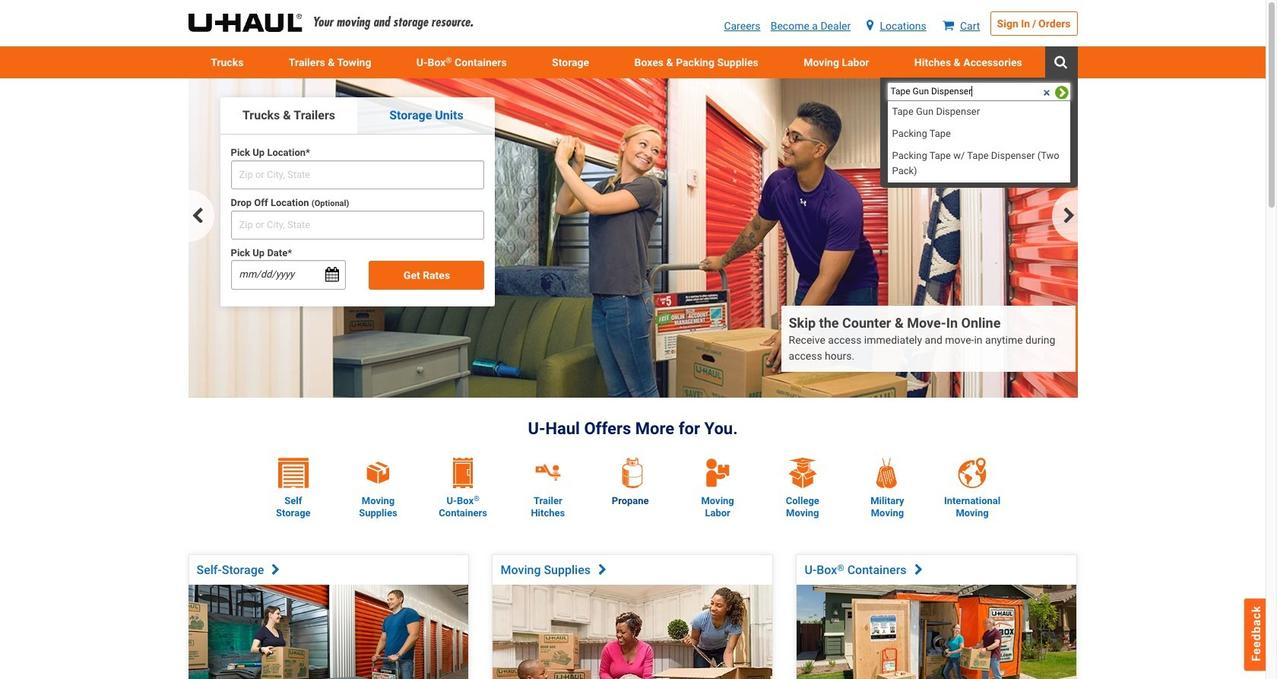 Task type: vqa. For each thing, say whether or not it's contained in the screenshot.
Telephone Field
no



Task type: describe. For each thing, give the bounding box(es) containing it.
family loading a u-box container in their driveway image
[[797, 585, 1077, 679]]

4 menu item from the left
[[612, 46, 782, 79]]

1 u-haul moving labor icon image from the left
[[703, 457, 733, 489]]

5 menu item from the left
[[782, 46, 892, 79]]

1 u-haul u-box container icon image from the left
[[448, 458, 479, 489]]

7 menu item from the left
[[1045, 46, 1078, 79]]

family loading u-haul boxes in their kitchen image
[[493, 585, 773, 679]]

3 menu item from the left
[[530, 46, 612, 79]]

2 u-haul u-box container icon image from the left
[[453, 458, 473, 489]]

1 u-haul propane tank icon image from the left
[[618, 458, 648, 489]]

1 menu item from the left
[[188, 46, 266, 79]]

2 u-haul moving labor icon image from the left
[[705, 457, 731, 489]]

2 menu item from the left
[[266, 46, 394, 79]]



Task type: locate. For each thing, give the bounding box(es) containing it.
None search field
[[880, 78, 1078, 188]]

u-haul self-storage icon image
[[278, 458, 309, 489], [278, 458, 309, 488]]

u-haul propane tank icon image
[[618, 458, 648, 489], [623, 458, 643, 489]]

u-haul u-box container icon image
[[448, 458, 479, 489], [453, 458, 473, 489]]

Drop Off Location text field
[[231, 210, 485, 240]]

navigation
[[188, 190, 1078, 242]]

mm/dd/yyyy text field
[[231, 260, 346, 290]]

international moves icon image
[[958, 458, 988, 489]]

form
[[219, 146, 496, 296]]

u-haul college moving icon image
[[788, 458, 818, 489]]

menu
[[188, 46, 1078, 79]]

couple loading a storage unit at a u-haul facility image
[[189, 585, 469, 679]]

2 u-haul propane tank icon image from the left
[[623, 458, 643, 489]]

Pick Up Location text field
[[231, 160, 485, 189]]

military tags icon image
[[873, 458, 903, 489]]

menu item
[[188, 46, 266, 79], [266, 46, 394, 79], [530, 46, 612, 79], [612, 46, 782, 79], [782, 46, 892, 79], [892, 46, 1045, 79], [1045, 46, 1078, 79]]

Search search field
[[887, 82, 1071, 101]]

couple moving items into a u-haul storage facility image
[[188, 79, 1078, 398]]

tab list
[[220, 98, 495, 135]]

6 menu item from the left
[[892, 46, 1045, 79]]

u-haul moving supplies box icon image
[[360, 458, 397, 489], [366, 461, 391, 486]]

u-haul trailer hitch icon image
[[530, 458, 566, 489], [553, 466, 559, 471]]

banner
[[0, 0, 1266, 188], [188, 79, 1078, 405]]

u-haul moving labor icon image
[[703, 457, 733, 489], [705, 457, 731, 489]]



